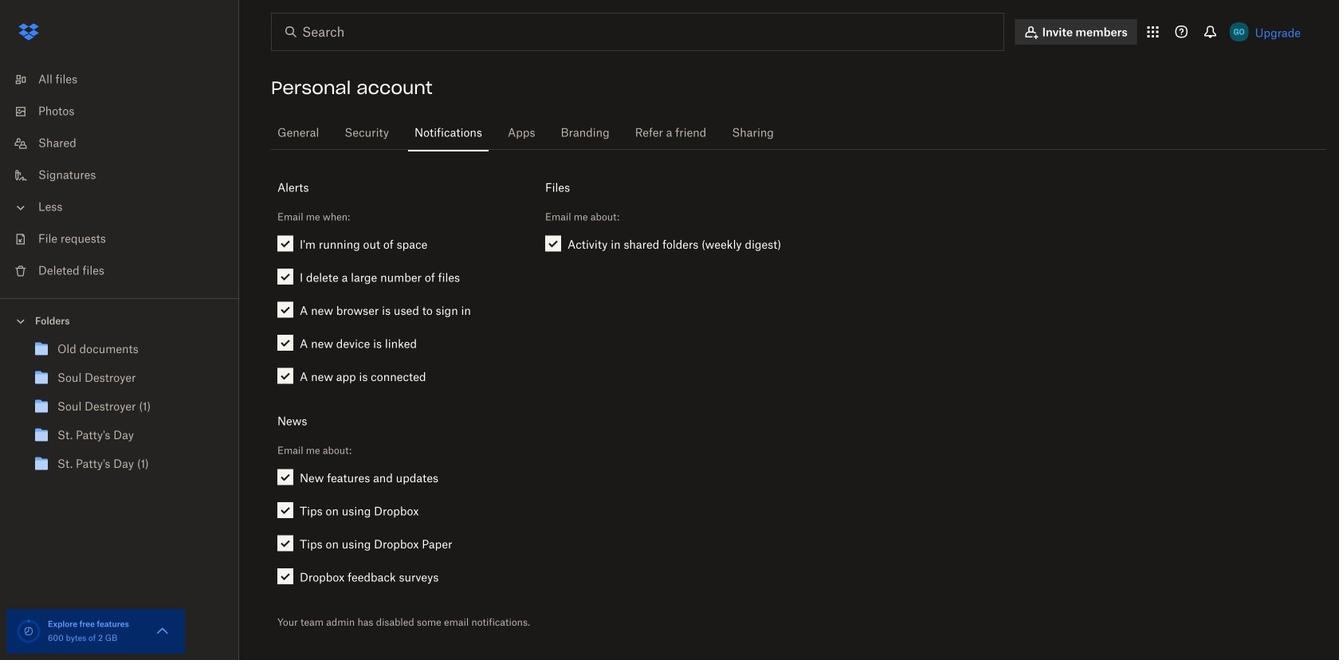 Task type: describe. For each thing, give the bounding box(es) containing it.
dropbox image
[[13, 16, 45, 48]]

quota usage image
[[16, 619, 41, 644]]



Task type: vqa. For each thing, say whether or not it's contained in the screenshot.
Less icon
yes



Task type: locate. For each thing, give the bounding box(es) containing it.
Search text field
[[302, 22, 971, 41]]

group
[[271, 236, 526, 401], [0, 332, 239, 491], [271, 469, 526, 602]]

less image
[[13, 200, 29, 216]]

tab list
[[271, 112, 1327, 152]]

list
[[0, 54, 239, 298]]

quota usage progress bar
[[16, 619, 41, 644]]



